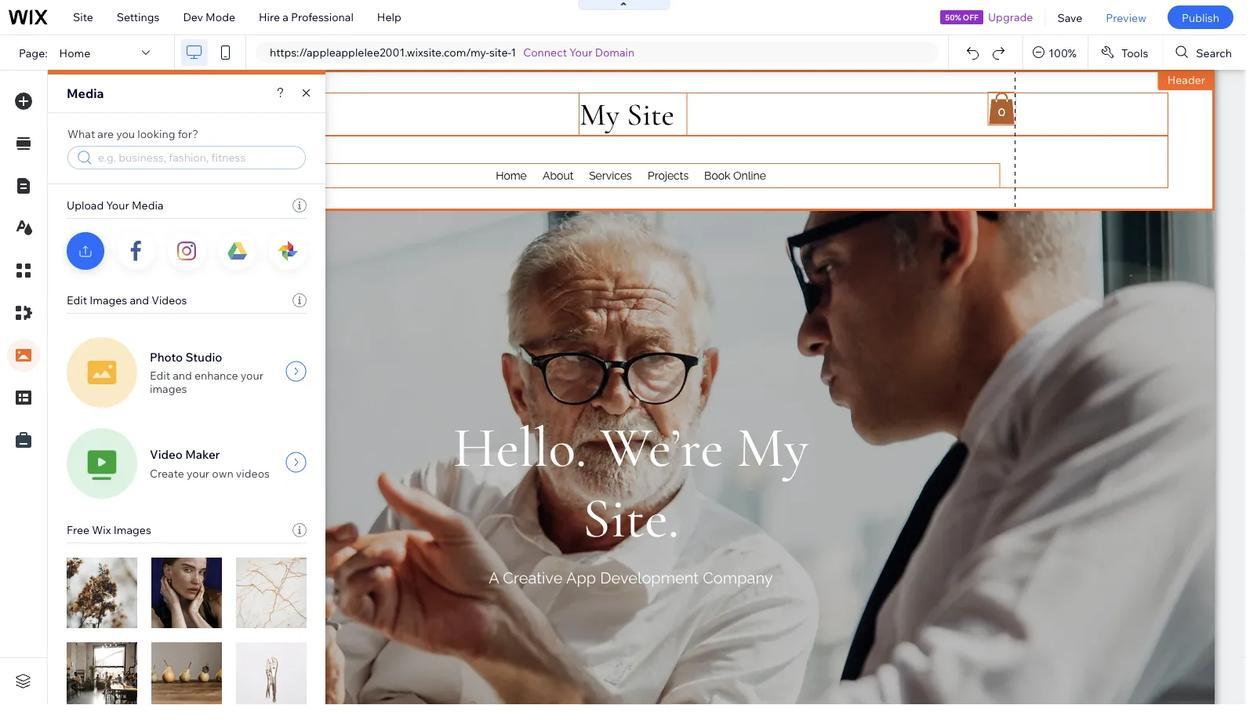 Task type: vqa. For each thing, say whether or not it's contained in the screenshot.
add page
no



Task type: describe. For each thing, give the bounding box(es) containing it.
tools button
[[1089, 35, 1163, 70]]

upload your media
[[67, 198, 164, 212]]

connect
[[523, 45, 567, 59]]

own
[[212, 466, 234, 480]]

publish button
[[1168, 5, 1234, 29]]

search
[[1197, 46, 1232, 59]]

100%
[[1049, 46, 1077, 59]]

enhance
[[195, 369, 238, 382]]

header
[[1168, 73, 1206, 87]]

home
[[59, 46, 90, 59]]

site-
[[490, 45, 511, 59]]

what
[[67, 127, 95, 141]]

search button
[[1164, 35, 1247, 70]]

a
[[283, 10, 289, 24]]

hire
[[259, 10, 280, 24]]

upload
[[67, 198, 104, 212]]

publish
[[1182, 10, 1220, 24]]

dev
[[183, 10, 203, 24]]

free wix images
[[67, 523, 151, 537]]

wix
[[92, 523, 111, 537]]

50%
[[945, 12, 961, 22]]

video maker create your own videos
[[150, 447, 270, 480]]

50% off
[[945, 12, 979, 22]]

save
[[1058, 10, 1083, 24]]

0 vertical spatial images
[[90, 293, 127, 307]]

1 vertical spatial images
[[114, 523, 151, 537]]

0 horizontal spatial and
[[130, 293, 149, 307]]

preview
[[1106, 10, 1147, 24]]

mode
[[206, 10, 235, 24]]

your inside photo studio edit and enhance your images
[[241, 369, 264, 382]]

videos
[[152, 293, 187, 307]]

1 vertical spatial media
[[132, 198, 164, 212]]

off
[[963, 12, 979, 22]]

create
[[150, 466, 184, 480]]

hire a professional
[[259, 10, 354, 24]]

your inside video maker create your own videos
[[187, 466, 210, 480]]

tools
[[1122, 46, 1149, 59]]

settings
[[117, 10, 160, 24]]

for?
[[178, 127, 199, 141]]



Task type: locate. For each thing, give the bounding box(es) containing it.
videos
[[236, 466, 270, 480]]

edit inside photo studio edit and enhance your images
[[150, 369, 170, 382]]

0 horizontal spatial edit
[[67, 293, 87, 307]]

your right upload
[[106, 198, 129, 212]]

looking
[[137, 127, 175, 141]]

images right the wix
[[114, 523, 151, 537]]

edit
[[121, 89, 142, 103], [67, 293, 87, 307], [150, 369, 170, 382]]

photo studio edit and enhance your images
[[150, 349, 264, 396]]

quick edit
[[89, 89, 142, 103]]

free
[[67, 523, 90, 537]]

and inside photo studio edit and enhance your images
[[173, 369, 192, 382]]

video
[[150, 447, 183, 462]]

1 horizontal spatial your
[[570, 45, 593, 59]]

you
[[116, 127, 135, 141]]

images
[[150, 382, 187, 396]]

your
[[241, 369, 264, 382], [187, 466, 210, 480]]

your
[[570, 45, 593, 59], [106, 198, 129, 212]]

what are you looking for?
[[67, 127, 199, 141]]

https://appleapplelee2001.wixsite.com/my-
[[270, 45, 490, 59]]

0 vertical spatial media
[[67, 86, 104, 101]]

0 vertical spatial and
[[130, 293, 149, 307]]

0 horizontal spatial media
[[67, 86, 104, 101]]

1 vertical spatial your
[[106, 198, 129, 212]]

site
[[73, 10, 93, 24]]

images left videos
[[90, 293, 127, 307]]

media up what
[[67, 86, 104, 101]]

100% button
[[1024, 35, 1088, 70]]

help
[[377, 10, 401, 24]]

photo
[[150, 349, 183, 364]]

preview button
[[1095, 0, 1159, 35]]

1
[[511, 45, 516, 59]]

maker
[[185, 447, 220, 462]]

e.g. business, fashion, fitness field
[[96, 150, 288, 166]]

2 horizontal spatial edit
[[150, 369, 170, 382]]

0 horizontal spatial your
[[106, 198, 129, 212]]

upgrade
[[988, 10, 1033, 24]]

studio
[[186, 349, 222, 364]]

quick
[[89, 89, 119, 103]]

are
[[98, 127, 114, 141]]

professional
[[291, 10, 354, 24]]

1 horizontal spatial edit
[[121, 89, 142, 103]]

media right upload
[[132, 198, 164, 212]]

your right enhance
[[241, 369, 264, 382]]

0 vertical spatial your
[[570, 45, 593, 59]]

and left videos
[[130, 293, 149, 307]]

0 vertical spatial edit
[[121, 89, 142, 103]]

and
[[130, 293, 149, 307], [173, 369, 192, 382]]

1 horizontal spatial your
[[241, 369, 264, 382]]

2 vertical spatial edit
[[150, 369, 170, 382]]

0 vertical spatial your
[[241, 369, 264, 382]]

domain
[[595, 45, 635, 59]]

dev mode
[[183, 10, 235, 24]]

1 vertical spatial your
[[187, 466, 210, 480]]

images
[[90, 293, 127, 307], [114, 523, 151, 537]]

1 horizontal spatial and
[[173, 369, 192, 382]]

https://appleapplelee2001.wixsite.com/my-site-1 connect your domain
[[270, 45, 635, 59]]

0 horizontal spatial your
[[187, 466, 210, 480]]

save button
[[1046, 0, 1095, 35]]

1 horizontal spatial media
[[132, 198, 164, 212]]

media
[[67, 86, 104, 101], [132, 198, 164, 212]]

and down the photo
[[173, 369, 192, 382]]

your down maker
[[187, 466, 210, 480]]

1 vertical spatial edit
[[67, 293, 87, 307]]

edit images and videos
[[67, 293, 187, 307]]

your left domain
[[570, 45, 593, 59]]

1 vertical spatial and
[[173, 369, 192, 382]]



